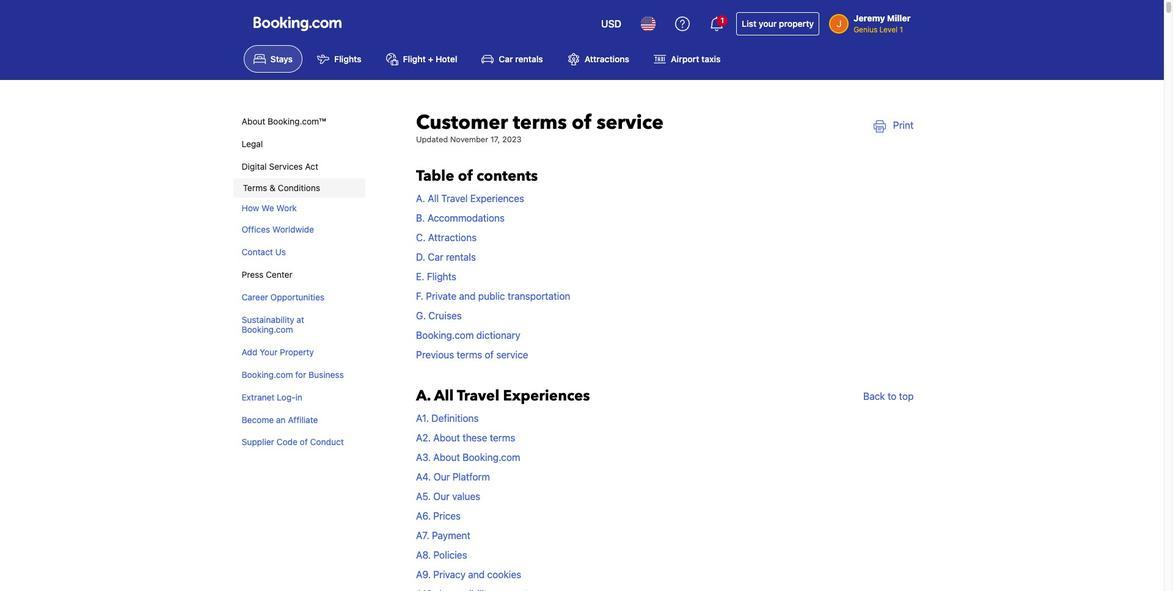 Task type: vqa. For each thing, say whether or not it's contained in the screenshot.
Show
no



Task type: describe. For each thing, give the bounding box(es) containing it.
sustainability at booking.com
[[242, 315, 304, 335]]

to
[[888, 391, 897, 402]]

of for supplier
[[300, 437, 308, 448]]

hotel
[[436, 54, 457, 64]]

payment
[[432, 530, 471, 542]]

transportation
[[508, 291, 571, 302]]

opportunities
[[271, 292, 325, 302]]

0 vertical spatial car
[[499, 54, 513, 64]]

a3. about booking.com link
[[416, 452, 521, 463]]

booking.com down cruises
[[416, 330, 474, 341]]

a9.
[[416, 570, 431, 581]]

17,
[[491, 135, 500, 144]]

g. cruises link
[[416, 310, 462, 321]]

about booking.com™
[[242, 116, 326, 127]]

us
[[275, 247, 286, 258]]

car rentals link
[[472, 45, 553, 73]]

a4. our platform
[[416, 472, 490, 483]]

1 vertical spatial all
[[434, 386, 454, 406]]

table
[[416, 166, 454, 186]]

about for a2.
[[434, 433, 460, 444]]

conduct
[[310, 437, 344, 448]]

about booking.com™ link
[[233, 111, 363, 133]]

a3.
[[416, 452, 431, 463]]

c. attractions
[[416, 232, 477, 243]]

airport taxis link
[[644, 45, 731, 73]]

flight
[[403, 54, 426, 64]]

list your property link
[[737, 12, 820, 35]]

a6. prices
[[416, 511, 461, 522]]

back to top
[[864, 391, 914, 402]]

service for customer
[[597, 110, 664, 136]]

1 vertical spatial rentals
[[446, 252, 476, 263]]

about for a3.
[[434, 452, 460, 463]]

0 horizontal spatial flights
[[334, 54, 362, 64]]

worldwide
[[272, 225, 314, 235]]

flights link
[[308, 45, 371, 73]]

for
[[295, 370, 306, 380]]

jeremy miller genius level 1
[[854, 13, 911, 34]]

booking.com inside sustainability at booking.com
[[242, 325, 293, 335]]

0 vertical spatial experiences
[[470, 193, 524, 204]]

airport taxis
[[671, 54, 721, 64]]

2 a. all travel experiences from the top
[[416, 386, 590, 406]]

supplier code of conduct link
[[233, 432, 363, 454]]

usd
[[601, 18, 622, 29]]

a2. about these terms
[[416, 433, 516, 444]]

become an affiliate link
[[233, 409, 363, 432]]

usd button
[[594, 9, 629, 39]]

d. car rentals
[[416, 252, 476, 263]]

flight + hotel link
[[376, 45, 467, 73]]

1 vertical spatial flights
[[427, 271, 457, 282]]

+
[[428, 54, 434, 64]]

print button
[[867, 111, 921, 140]]

taxis
[[702, 54, 721, 64]]

definitions
[[432, 413, 479, 424]]

b. accommodations
[[416, 213, 505, 224]]

contact us
[[242, 247, 286, 258]]

your
[[759, 18, 777, 29]]

we
[[262, 203, 274, 214]]

of for customer
[[572, 110, 592, 136]]

digital
[[242, 161, 267, 172]]

privacy
[[433, 570, 466, 581]]

updated
[[416, 135, 448, 144]]

a3. about booking.com
[[416, 452, 521, 463]]

add
[[242, 347, 258, 358]]

career
[[242, 292, 268, 302]]

how we work link
[[233, 198, 363, 219]]

rentals inside car rentals link
[[515, 54, 543, 64]]

a7.
[[416, 530, 430, 542]]

1 a. from the top
[[416, 193, 425, 204]]

terms & conditions
[[243, 183, 320, 193]]

career opportunities
[[242, 292, 325, 302]]

0 horizontal spatial attractions
[[428, 232, 477, 243]]

affiliate
[[288, 415, 318, 425]]

booking.com for business
[[242, 370, 344, 380]]

legal
[[242, 139, 263, 149]]

c.
[[416, 232, 426, 243]]

booking.com inside booking.com for business link
[[242, 370, 293, 380]]

g. cruises
[[416, 310, 462, 321]]

conditions
[[278, 183, 320, 193]]

booking.com dictionary link
[[416, 330, 521, 341]]

stays
[[270, 54, 293, 64]]

1 inside jeremy miller genius level 1
[[900, 25, 903, 34]]

previous terms of service
[[416, 350, 528, 361]]

supplier code of conduct
[[242, 437, 344, 448]]

how
[[242, 203, 259, 214]]

d. car rentals link
[[416, 252, 476, 263]]

press center
[[242, 270, 293, 280]]

become an affiliate
[[242, 415, 318, 425]]

private
[[426, 291, 457, 302]]

prices
[[434, 511, 461, 522]]

table of contents
[[416, 166, 538, 186]]

miller
[[887, 13, 911, 23]]

flight + hotel
[[403, 54, 457, 64]]

back
[[864, 391, 885, 402]]



Task type: locate. For each thing, give the bounding box(es) containing it.
work
[[277, 203, 297, 214]]

0 vertical spatial and
[[459, 291, 476, 302]]

0 vertical spatial our
[[434, 472, 450, 483]]

and right privacy
[[468, 570, 485, 581]]

and for public
[[459, 291, 476, 302]]

1 vertical spatial terms
[[457, 350, 482, 361]]

digital services act link
[[233, 156, 363, 178]]

navigation
[[233, 111, 365, 454]]

booking.com down the 'your'
[[242, 370, 293, 380]]

of inside "link"
[[300, 437, 308, 448]]

f. private and public transportation
[[416, 291, 571, 302]]

act
[[305, 161, 318, 172]]

1 down miller
[[900, 25, 903, 34]]

1 vertical spatial a. all travel experiences
[[416, 386, 590, 406]]

a. up b.
[[416, 193, 425, 204]]

log-
[[277, 392, 296, 403]]

1 inside button
[[721, 16, 724, 25]]

platform
[[453, 472, 490, 483]]

1 horizontal spatial flights
[[427, 271, 457, 282]]

a2. about these terms link
[[416, 433, 516, 444]]

a5. our values
[[416, 491, 481, 502]]

1 vertical spatial service
[[497, 350, 528, 361]]

0 vertical spatial flights
[[334, 54, 362, 64]]

a. up 'a1.'
[[416, 386, 431, 406]]

a4. our platform link
[[416, 472, 490, 483]]

a. all travel experiences up accommodations
[[416, 193, 524, 204]]

0 vertical spatial a.
[[416, 193, 425, 204]]

0 horizontal spatial car
[[428, 252, 444, 263]]

1
[[721, 16, 724, 25], [900, 25, 903, 34]]

&
[[270, 183, 276, 193]]

2 vertical spatial about
[[434, 452, 460, 463]]

1 vertical spatial car
[[428, 252, 444, 263]]

and left public
[[459, 291, 476, 302]]

a1.
[[416, 413, 429, 424]]

booking.com dictionary
[[416, 330, 521, 341]]

1 horizontal spatial service
[[597, 110, 664, 136]]

our right a4.
[[434, 472, 450, 483]]

a1. definitions link
[[416, 413, 479, 424]]

2023
[[502, 135, 522, 144]]

rentals
[[515, 54, 543, 64], [446, 252, 476, 263]]

travel up definitions
[[457, 386, 500, 406]]

2 a. from the top
[[416, 386, 431, 406]]

extranet
[[242, 392, 275, 403]]

car right hotel
[[499, 54, 513, 64]]

car right d.
[[428, 252, 444, 263]]

terms for previous
[[457, 350, 482, 361]]

booking.com down these
[[463, 452, 521, 463]]

terms right these
[[490, 433, 516, 444]]

sustainability at booking.com link
[[233, 309, 363, 342]]

0 vertical spatial terms
[[513, 110, 567, 136]]

code
[[277, 437, 298, 448]]

booking.com™
[[268, 116, 326, 127]]

0 horizontal spatial 1
[[721, 16, 724, 25]]

about up legal
[[242, 116, 265, 127]]

values
[[452, 491, 481, 502]]

d.
[[416, 252, 425, 263]]

extranet log-in
[[242, 392, 303, 403]]

about up a4. our platform
[[434, 452, 460, 463]]

a9. privacy and cookies link
[[416, 570, 522, 581]]

terms down the "booking.com dictionary" link
[[457, 350, 482, 361]]

b.
[[416, 213, 425, 224]]

of
[[572, 110, 592, 136], [458, 166, 473, 186], [485, 350, 494, 361], [300, 437, 308, 448]]

previous
[[416, 350, 454, 361]]

offices worldwide link
[[233, 219, 363, 242]]

and for cookies
[[468, 570, 485, 581]]

a6. prices link
[[416, 511, 461, 522]]

1 left list
[[721, 16, 724, 25]]

in
[[296, 392, 303, 403]]

1 vertical spatial travel
[[457, 386, 500, 406]]

supplier
[[242, 437, 274, 448]]

1 horizontal spatial rentals
[[515, 54, 543, 64]]

about
[[242, 116, 265, 127], [434, 433, 460, 444], [434, 452, 460, 463]]

how we work
[[242, 203, 297, 214]]

1 our from the top
[[434, 472, 450, 483]]

our for platform
[[434, 472, 450, 483]]

all up a1. definitions at the left bottom
[[434, 386, 454, 406]]

a7. payment link
[[416, 530, 471, 542]]

1 vertical spatial and
[[468, 570, 485, 581]]

0 vertical spatial a. all travel experiences
[[416, 193, 524, 204]]

service for previous
[[497, 350, 528, 361]]

press center link
[[233, 264, 363, 287]]

2 our from the top
[[433, 491, 450, 502]]

airport
[[671, 54, 700, 64]]

0 vertical spatial service
[[597, 110, 664, 136]]

dictionary
[[477, 330, 521, 341]]

1 horizontal spatial attractions
[[585, 54, 630, 64]]

all down table
[[428, 193, 439, 204]]

booking.com online hotel reservations image
[[253, 17, 341, 31]]

1 vertical spatial a.
[[416, 386, 431, 406]]

a8. policies
[[416, 550, 467, 561]]

back to top button
[[856, 382, 921, 411]]

print
[[893, 120, 914, 131]]

digital services act
[[242, 161, 318, 172]]

a9. privacy and cookies
[[416, 570, 522, 581]]

2 vertical spatial terms
[[490, 433, 516, 444]]

terms right 17,
[[513, 110, 567, 136]]

a. all travel experiences link
[[416, 193, 524, 204]]

terms for customer
[[513, 110, 567, 136]]

1 a. all travel experiences from the top
[[416, 193, 524, 204]]

navigation containing about booking.com™
[[233, 111, 365, 454]]

business
[[309, 370, 344, 380]]

1 horizontal spatial 1
[[900, 25, 903, 34]]

1 vertical spatial attractions
[[428, 232, 477, 243]]

our for values
[[433, 491, 450, 502]]

at
[[297, 315, 304, 325]]

1 vertical spatial about
[[434, 433, 460, 444]]

a. all travel experiences up these
[[416, 386, 590, 406]]

f. private and public transportation link
[[416, 291, 571, 302]]

services
[[269, 161, 303, 172]]

service inside customer terms of service updated november 17, 2023
[[597, 110, 664, 136]]

a. all travel experiences
[[416, 193, 524, 204], [416, 386, 590, 406]]

public
[[478, 291, 505, 302]]

attractions down usd button
[[585, 54, 630, 64]]

1 vertical spatial our
[[433, 491, 450, 502]]

about inside navigation
[[242, 116, 265, 127]]

of inside customer terms of service updated november 17, 2023
[[572, 110, 592, 136]]

center
[[266, 270, 293, 280]]

offices worldwide
[[242, 225, 314, 235]]

attractions up "d. car rentals"
[[428, 232, 477, 243]]

customer terms of service updated november 17, 2023
[[416, 110, 664, 144]]

0 horizontal spatial rentals
[[446, 252, 476, 263]]

a1. definitions
[[416, 413, 479, 424]]

cookies
[[487, 570, 522, 581]]

terms inside customer terms of service updated november 17, 2023
[[513, 110, 567, 136]]

contents
[[477, 166, 538, 186]]

0 vertical spatial all
[[428, 193, 439, 204]]

customer
[[416, 110, 508, 136]]

career opportunities link
[[233, 287, 363, 309]]

attractions link
[[558, 45, 639, 73]]

your
[[260, 347, 278, 358]]

0 vertical spatial travel
[[441, 193, 468, 204]]

about down a1. definitions at the left bottom
[[434, 433, 460, 444]]

a5. our values link
[[416, 491, 481, 502]]

1 vertical spatial experiences
[[503, 386, 590, 406]]

e. flights
[[416, 271, 457, 282]]

booking.com up the 'your'
[[242, 325, 293, 335]]

extranet log-in link
[[233, 387, 363, 409]]

accommodations
[[428, 213, 505, 224]]

offices
[[242, 225, 270, 235]]

g.
[[416, 310, 426, 321]]

f.
[[416, 291, 424, 302]]

add your property
[[242, 347, 314, 358]]

add your property link
[[233, 342, 363, 364]]

e. flights link
[[416, 271, 457, 282]]

a6.
[[416, 511, 431, 522]]

attractions
[[585, 54, 630, 64], [428, 232, 477, 243]]

0 vertical spatial about
[[242, 116, 265, 127]]

0 vertical spatial attractions
[[585, 54, 630, 64]]

stays link
[[244, 45, 303, 73]]

our right "a5."
[[433, 491, 450, 502]]

of for previous
[[485, 350, 494, 361]]

travel up b. accommodations link
[[441, 193, 468, 204]]

0 horizontal spatial service
[[497, 350, 528, 361]]

0 vertical spatial rentals
[[515, 54, 543, 64]]

1 horizontal spatial car
[[499, 54, 513, 64]]

our
[[434, 472, 450, 483], [433, 491, 450, 502]]

car
[[499, 54, 513, 64], [428, 252, 444, 263]]



